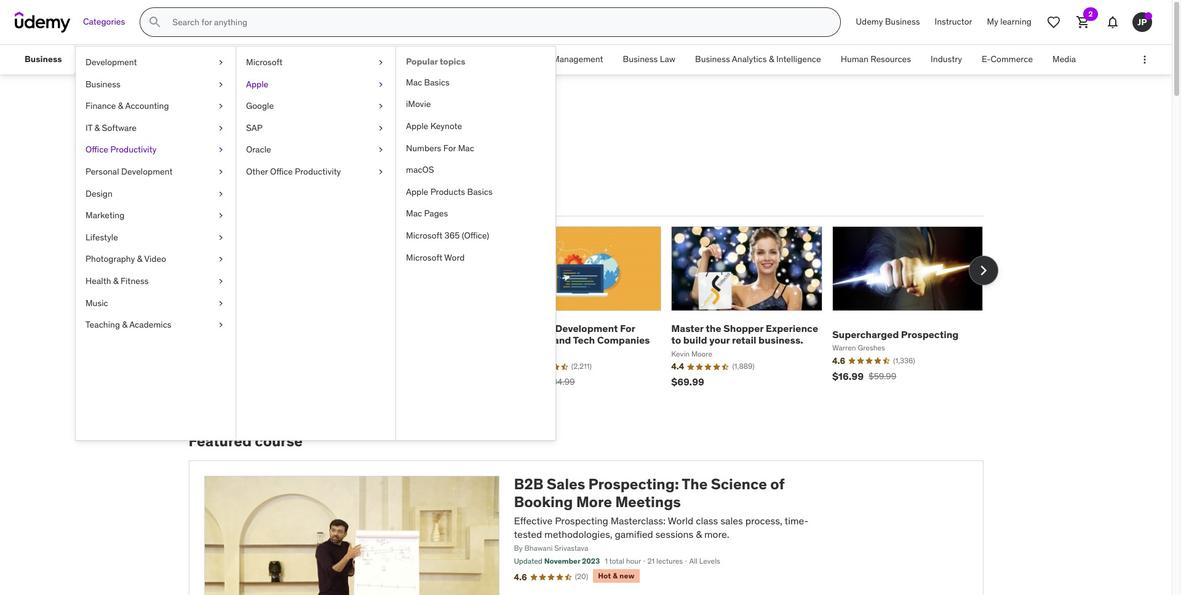Task type: vqa. For each thing, say whether or not it's contained in the screenshot.
media
yes



Task type: describe. For each thing, give the bounding box(es) containing it.
entrepreneurship link
[[83, 45, 170, 74]]

law
[[660, 54, 676, 65]]

0 horizontal spatial sales
[[189, 103, 240, 129]]

microsoft word link
[[396, 247, 556, 269]]

xsmall image for lifestyle
[[216, 232, 226, 244]]

wishlist image
[[1047, 15, 1062, 30]]

startups
[[511, 334, 552, 347]]

pages
[[424, 208, 448, 219]]

intelligence
[[777, 54, 822, 65]]

health & fitness link
[[76, 271, 236, 293]]

xsmall image for microsoft
[[376, 57, 386, 69]]

courses to get you started
[[189, 157, 374, 176]]

most
[[191, 194, 215, 206]]

business analytics & intelligence link
[[686, 45, 831, 74]]

xsmall image for sap
[[376, 122, 386, 134]]

1
[[605, 557, 608, 566]]

by
[[514, 544, 523, 554]]

tested
[[514, 529, 542, 541]]

jp
[[1138, 16, 1148, 27]]

for inside business development for startups and tech companies
[[621, 323, 636, 335]]

udemy image
[[15, 12, 71, 33]]

meetings
[[616, 493, 681, 512]]

industry link
[[922, 45, 973, 74]]

apple link
[[236, 74, 396, 96]]

management link
[[250, 45, 321, 74]]

business strategy
[[371, 54, 441, 65]]

0 vertical spatial development
[[86, 57, 137, 68]]

sales courses
[[189, 103, 324, 129]]

supercharged
[[833, 329, 900, 341]]

xsmall image for office productivity
[[216, 144, 226, 156]]

xsmall image for health & fitness
[[216, 276, 226, 288]]

human resources link
[[831, 45, 922, 74]]

design
[[86, 188, 113, 199]]

prospecting inside carousel element
[[902, 329, 959, 341]]

numbers for mac
[[406, 143, 475, 154]]

companies
[[598, 334, 650, 347]]

my
[[988, 16, 999, 27]]

hour
[[627, 557, 642, 566]]

popular topics
[[406, 56, 466, 67]]

master the shopper experience to build your retail business.
[[672, 323, 819, 347]]

master the shopper experience to build your retail business. link
[[672, 323, 819, 347]]

mac for mac basics
[[406, 77, 422, 88]]

bhawani
[[525, 544, 553, 554]]

featured course
[[189, 432, 303, 451]]

next image
[[974, 261, 994, 281]]

other office productivity
[[246, 166, 341, 177]]

sales
[[721, 515, 744, 527]]

business up finance
[[86, 79, 121, 90]]

xsmall image for apple
[[376, 79, 386, 91]]

prospecting inside b2b sales prospecting: the science of booking more meetings effective prospecting masterclass: world class sales process, time- tested methodologies, gamified sessions & more. by bhawani srivastava
[[555, 515, 609, 527]]

tech
[[573, 334, 595, 347]]

0 horizontal spatial business link
[[15, 45, 72, 74]]

operations
[[461, 54, 503, 65]]

oracle
[[246, 144, 271, 155]]

microsoft link
[[236, 52, 396, 74]]

& for hot & new
[[613, 572, 618, 581]]

(20)
[[575, 573, 589, 582]]

1 vertical spatial productivity
[[295, 166, 341, 177]]

1 total hour
[[605, 557, 642, 566]]

shopping cart with 2 items image
[[1077, 15, 1091, 30]]

teaching & academics link
[[76, 315, 236, 337]]

21
[[648, 557, 655, 566]]

xsmall image for design
[[216, 188, 226, 200]]

music
[[86, 298, 108, 309]]

human
[[841, 54, 869, 65]]

development for personal
[[121, 166, 173, 177]]

apple keynote
[[406, 121, 462, 132]]

xsmall image for oracle
[[376, 144, 386, 156]]

mac pages
[[406, 208, 448, 219]]

& for it & software
[[95, 122, 100, 133]]

it
[[86, 122, 92, 133]]

microsoft for microsoft
[[246, 57, 283, 68]]

udemy business
[[856, 16, 921, 27]]

& for health & fitness
[[113, 276, 119, 287]]

lectures
[[657, 557, 683, 566]]

personal development link
[[76, 161, 236, 183]]

hot & new
[[598, 572, 635, 581]]

& for teaching & academics
[[122, 320, 127, 331]]

business inside business development for startups and tech companies
[[511, 323, 553, 335]]

to inside master the shopper experience to build your retail business.
[[672, 334, 682, 347]]

business strategy link
[[361, 45, 451, 74]]

apple for apple keynote
[[406, 121, 429, 132]]

& for photography & video
[[137, 254, 142, 265]]

started
[[323, 157, 374, 176]]

apple keynote link
[[396, 116, 556, 138]]

carousel element
[[189, 226, 999, 404]]

xsmall image for development
[[216, 57, 226, 69]]

entrepreneurship
[[93, 54, 160, 65]]

categories button
[[76, 7, 133, 37]]

you
[[294, 157, 319, 176]]

xsmall image for business
[[216, 79, 226, 91]]

0 vertical spatial courses
[[244, 103, 324, 129]]

project management
[[523, 54, 604, 65]]

0 vertical spatial office
[[86, 144, 108, 155]]

other
[[246, 166, 268, 177]]

word
[[445, 252, 465, 263]]

Search for anything text field
[[170, 12, 826, 33]]

most popular button
[[189, 186, 256, 215]]

xsmall image for other office productivity
[[376, 166, 386, 178]]

finance & accounting
[[86, 100, 169, 112]]

numbers for mac link
[[396, 138, 556, 160]]

0 vertical spatial productivity
[[110, 144, 157, 155]]

xsmall image for photography & video
[[216, 254, 226, 266]]

supercharged prospecting
[[833, 329, 959, 341]]

office productivity link
[[76, 139, 236, 161]]

apple for apple
[[246, 79, 269, 90]]

e-
[[982, 54, 991, 65]]

& for finance & accounting
[[118, 100, 123, 112]]

xsmall image for it & software
[[216, 122, 226, 134]]

macos
[[406, 164, 434, 176]]

keynote
[[431, 121, 462, 132]]

xsmall image for personal development
[[216, 166, 226, 178]]

& inside b2b sales prospecting: the science of booking more meetings effective prospecting masterclass: world class sales process, time- tested methodologies, gamified sessions & more. by bhawani srivastava
[[696, 529, 702, 541]]

microsoft for microsoft word
[[406, 252, 443, 263]]

resources
[[871, 54, 912, 65]]

(office)
[[462, 230, 489, 241]]

xsmall image for teaching & academics
[[216, 320, 226, 332]]

updated
[[514, 557, 543, 566]]

popular
[[217, 194, 253, 206]]

for inside apple element
[[444, 143, 456, 154]]



Task type: locate. For each thing, give the bounding box(es) containing it.
xsmall image left imovie
[[376, 100, 386, 113]]

microsoft for microsoft 365 (office)
[[406, 230, 443, 241]]

xsmall image left popular
[[376, 57, 386, 69]]

0 horizontal spatial to
[[249, 157, 264, 176]]

xsmall image inside photography & video link
[[216, 254, 226, 266]]

1 vertical spatial mac
[[458, 143, 475, 154]]

xsmall image inside it & software link
[[216, 122, 226, 134]]

mac for mac pages
[[406, 208, 422, 219]]

retail
[[733, 334, 757, 347]]

xsmall image down the communication link
[[216, 79, 226, 91]]

business left law
[[623, 54, 658, 65]]

business left popular
[[371, 54, 406, 65]]

sales left sap
[[189, 103, 240, 129]]

xsmall image inside development link
[[216, 57, 226, 69]]

2 management from the left
[[553, 54, 604, 65]]

development
[[86, 57, 137, 68], [121, 166, 173, 177], [556, 323, 618, 335]]

2 vertical spatial development
[[556, 323, 618, 335]]

mac down popular
[[406, 77, 422, 88]]

more
[[577, 493, 612, 512]]

arrow pointing to subcategory menu links image
[[72, 45, 83, 74]]

0 horizontal spatial for
[[444, 143, 456, 154]]

xsmall image down most popular button
[[216, 254, 226, 266]]

apple up google in the top left of the page
[[246, 79, 269, 90]]

1 vertical spatial for
[[621, 323, 636, 335]]

xsmall image inside sap link
[[376, 122, 386, 134]]

mac left pages
[[406, 208, 422, 219]]

1 vertical spatial to
[[672, 334, 682, 347]]

1 vertical spatial apple
[[406, 121, 429, 132]]

microsoft up google in the top left of the page
[[246, 57, 283, 68]]

finance
[[86, 100, 116, 112]]

management right project
[[553, 54, 604, 65]]

1 horizontal spatial prospecting
[[902, 329, 959, 341]]

2 vertical spatial apple
[[406, 186, 429, 197]]

all levels
[[690, 557, 721, 566]]

b2b sales prospecting: the science of booking more meetings effective prospecting masterclass: world class sales process, time- tested methodologies, gamified sessions & more. by bhawani srivastava
[[514, 475, 809, 554]]

business link up accounting
[[76, 74, 236, 96]]

0 vertical spatial prospecting
[[902, 329, 959, 341]]

experience
[[766, 323, 819, 335]]

1 horizontal spatial for
[[621, 323, 636, 335]]

xsmall image inside "music" link
[[216, 298, 226, 310]]

for down keynote
[[444, 143, 456, 154]]

methodologies,
[[545, 529, 613, 541]]

& right analytics
[[769, 54, 775, 65]]

management inside 'link'
[[260, 54, 311, 65]]

xsmall image inside office productivity link
[[216, 144, 226, 156]]

mac pages link
[[396, 203, 556, 225]]

& down class
[[696, 529, 702, 541]]

business left the and
[[511, 323, 553, 335]]

1 horizontal spatial management
[[553, 54, 604, 65]]

0 horizontal spatial office
[[86, 144, 108, 155]]

imovie link
[[396, 94, 556, 116]]

1 vertical spatial prospecting
[[555, 515, 609, 527]]

it & software link
[[76, 117, 236, 139]]

your
[[710, 334, 730, 347]]

& right health
[[113, 276, 119, 287]]

1 horizontal spatial business link
[[76, 74, 236, 96]]

udemy business link
[[849, 7, 928, 37]]

human resources
[[841, 54, 912, 65]]

xsmall image inside finance & accounting link
[[216, 100, 226, 113]]

products
[[431, 186, 465, 197]]

b2b
[[514, 475, 544, 494]]

instructor link
[[928, 7, 980, 37]]

1 horizontal spatial office
[[270, 166, 293, 177]]

xsmall image inside apple link
[[376, 79, 386, 91]]

microsoft
[[246, 57, 283, 68], [406, 230, 443, 241], [406, 252, 443, 263]]

to left build
[[672, 334, 682, 347]]

xsmall image inside other office productivity link
[[376, 166, 386, 178]]

you have alerts image
[[1146, 12, 1153, 20]]

mac down "apple keynote" link
[[458, 143, 475, 154]]

business left analytics
[[696, 54, 731, 65]]

imovie
[[406, 99, 431, 110]]

all
[[690, 557, 698, 566]]

learning
[[1001, 16, 1032, 27]]

notifications image
[[1106, 15, 1121, 30]]

popular
[[406, 56, 438, 67]]

get
[[267, 157, 291, 176]]

marketing link
[[76, 205, 236, 227]]

to down oracle
[[249, 157, 264, 176]]

0 vertical spatial sales
[[189, 103, 240, 129]]

1 horizontal spatial basics
[[468, 186, 493, 197]]

levels
[[700, 557, 721, 566]]

communication link
[[170, 45, 250, 74]]

0 horizontal spatial prospecting
[[555, 515, 609, 527]]

management up apple link on the top left of page
[[260, 54, 311, 65]]

microsoft 365 (office)
[[406, 230, 489, 241]]

strategy
[[408, 54, 441, 65]]

finance & accounting link
[[76, 96, 236, 117]]

industry
[[931, 54, 963, 65]]

academics
[[129, 320, 172, 331]]

commerce
[[991, 54, 1034, 65]]

0 vertical spatial apple
[[246, 79, 269, 90]]

xsmall image inside google link
[[376, 100, 386, 113]]

xsmall image for marketing
[[216, 210, 226, 222]]

business right udemy
[[886, 16, 921, 27]]

productivity down oracle link
[[295, 166, 341, 177]]

topics
[[440, 56, 466, 67]]

xsmall image inside the marketing 'link'
[[216, 210, 226, 222]]

xsmall image right most at the left top of page
[[216, 188, 226, 200]]

the
[[682, 475, 708, 494]]

xsmall image for finance & accounting
[[216, 100, 226, 113]]

my learning link
[[980, 7, 1040, 37]]

microsoft left word
[[406, 252, 443, 263]]

0 vertical spatial mac
[[406, 77, 422, 88]]

business link down the udemy image
[[15, 45, 72, 74]]

xsmall image inside lifestyle link
[[216, 232, 226, 244]]

sap link
[[236, 117, 396, 139]]

media
[[1053, 54, 1077, 65]]

courses
[[244, 103, 324, 129], [189, 157, 246, 176]]

xsmall image down business strategy link
[[376, 79, 386, 91]]

& right hot
[[613, 572, 618, 581]]

project management link
[[513, 45, 613, 74]]

mac
[[406, 77, 422, 88], [458, 143, 475, 154], [406, 208, 422, 219]]

1 vertical spatial basics
[[468, 186, 493, 197]]

xsmall image inside design link
[[216, 188, 226, 200]]

science
[[711, 475, 768, 494]]

microsoft down mac pages on the top left of page
[[406, 230, 443, 241]]

apple element
[[396, 47, 556, 441]]

basics down macos link
[[468, 186, 493, 197]]

development inside business development for startups and tech companies
[[556, 323, 618, 335]]

google link
[[236, 96, 396, 117]]

udemy
[[856, 16, 884, 27]]

business law link
[[613, 45, 686, 74]]

communication
[[180, 54, 240, 65]]

0 vertical spatial for
[[444, 143, 456, 154]]

0 vertical spatial basics
[[424, 77, 450, 88]]

0 horizontal spatial management
[[260, 54, 311, 65]]

business development for startups and tech companies link
[[511, 323, 650, 347]]

1 vertical spatial courses
[[189, 157, 246, 176]]

mac inside 'link'
[[406, 208, 422, 219]]

development for business
[[556, 323, 618, 335]]

xsmall image
[[376, 57, 386, 69], [216, 79, 226, 91], [376, 79, 386, 91], [376, 100, 386, 113], [216, 122, 226, 134], [376, 166, 386, 178], [216, 188, 226, 200], [216, 254, 226, 266]]

course
[[255, 432, 303, 451]]

business left arrow pointing to subcategory menu links image
[[25, 54, 62, 65]]

effective
[[514, 515, 553, 527]]

1 vertical spatial sales
[[547, 475, 586, 494]]

1 horizontal spatial productivity
[[295, 166, 341, 177]]

the
[[706, 323, 722, 335]]

& left video
[[137, 254, 142, 265]]

business law
[[623, 54, 676, 65]]

xsmall image for google
[[376, 100, 386, 113]]

1 vertical spatial office
[[270, 166, 293, 177]]

xsmall image inside teaching & academics link
[[216, 320, 226, 332]]

jp link
[[1128, 7, 1158, 37]]

and
[[554, 334, 572, 347]]

new
[[620, 572, 635, 581]]

0 horizontal spatial productivity
[[110, 144, 157, 155]]

microsoft 365 (office) link
[[396, 225, 556, 247]]

for right tech
[[621, 323, 636, 335]]

productivity
[[110, 144, 157, 155], [295, 166, 341, 177]]

fitness
[[121, 276, 149, 287]]

xsmall image
[[216, 57, 226, 69], [216, 100, 226, 113], [376, 122, 386, 134], [216, 144, 226, 156], [376, 144, 386, 156], [216, 166, 226, 178], [216, 210, 226, 222], [216, 232, 226, 244], [216, 276, 226, 288], [216, 298, 226, 310], [216, 320, 226, 332]]

365
[[445, 230, 460, 241]]

apple down macos
[[406, 186, 429, 197]]

analytics
[[732, 54, 767, 65]]

apple down imovie
[[406, 121, 429, 132]]

4.6
[[514, 572, 527, 583]]

xsmall image inside oracle link
[[376, 144, 386, 156]]

& right the it
[[95, 122, 100, 133]]

more subcategory menu links image
[[1139, 54, 1152, 66]]

sales inside b2b sales prospecting: the science of booking more meetings effective prospecting masterclass: world class sales process, time- tested methodologies, gamified sessions & more. by bhawani srivastava
[[547, 475, 586, 494]]

business.
[[759, 334, 804, 347]]

office up personal
[[86, 144, 108, 155]]

1 horizontal spatial sales
[[547, 475, 586, 494]]

1 vertical spatial development
[[121, 166, 173, 177]]

teaching & academics
[[86, 320, 172, 331]]

business development for startups and tech companies
[[511, 323, 650, 347]]

lifestyle
[[86, 232, 118, 243]]

xsmall image inside the microsoft link
[[376, 57, 386, 69]]

business analytics & intelligence
[[696, 54, 822, 65]]

srivastava
[[555, 544, 589, 554]]

sales
[[189, 103, 240, 129], [547, 475, 586, 494]]

sales right b2b
[[547, 475, 586, 494]]

photography
[[86, 254, 135, 265]]

instructor
[[935, 16, 973, 27]]

1 horizontal spatial to
[[672, 334, 682, 347]]

xsmall image left sap
[[216, 122, 226, 134]]

oracle link
[[236, 139, 396, 161]]

xsmall image inside health & fitness link
[[216, 276, 226, 288]]

& right finance
[[118, 100, 123, 112]]

lifestyle link
[[76, 227, 236, 249]]

0 vertical spatial to
[[249, 157, 264, 176]]

xsmall image right started
[[376, 166, 386, 178]]

0 vertical spatial microsoft
[[246, 57, 283, 68]]

2 vertical spatial microsoft
[[406, 252, 443, 263]]

management
[[260, 54, 311, 65], [553, 54, 604, 65]]

media link
[[1043, 45, 1087, 74]]

& right "teaching"
[[122, 320, 127, 331]]

it & software
[[86, 122, 137, 133]]

1 management from the left
[[260, 54, 311, 65]]

2 vertical spatial mac
[[406, 208, 422, 219]]

numbers
[[406, 143, 442, 154]]

office right other
[[270, 166, 293, 177]]

xsmall image for music
[[216, 298, 226, 310]]

xsmall image inside personal development link
[[216, 166, 226, 178]]

basics down popular topics
[[424, 77, 450, 88]]

submit search image
[[148, 15, 163, 30]]

apple for apple products basics
[[406, 186, 429, 197]]

updated november 2023
[[514, 557, 600, 566]]

apple
[[246, 79, 269, 90], [406, 121, 429, 132], [406, 186, 429, 197]]

0 horizontal spatial basics
[[424, 77, 450, 88]]

prospecting
[[902, 329, 959, 341], [555, 515, 609, 527]]

more.
[[705, 529, 730, 541]]

&
[[769, 54, 775, 65], [118, 100, 123, 112], [95, 122, 100, 133], [137, 254, 142, 265], [113, 276, 119, 287], [122, 320, 127, 331], [696, 529, 702, 541], [613, 572, 618, 581]]

mac basics link
[[396, 72, 556, 94]]

1 vertical spatial microsoft
[[406, 230, 443, 241]]

productivity up personal development
[[110, 144, 157, 155]]

of
[[771, 475, 785, 494]]



